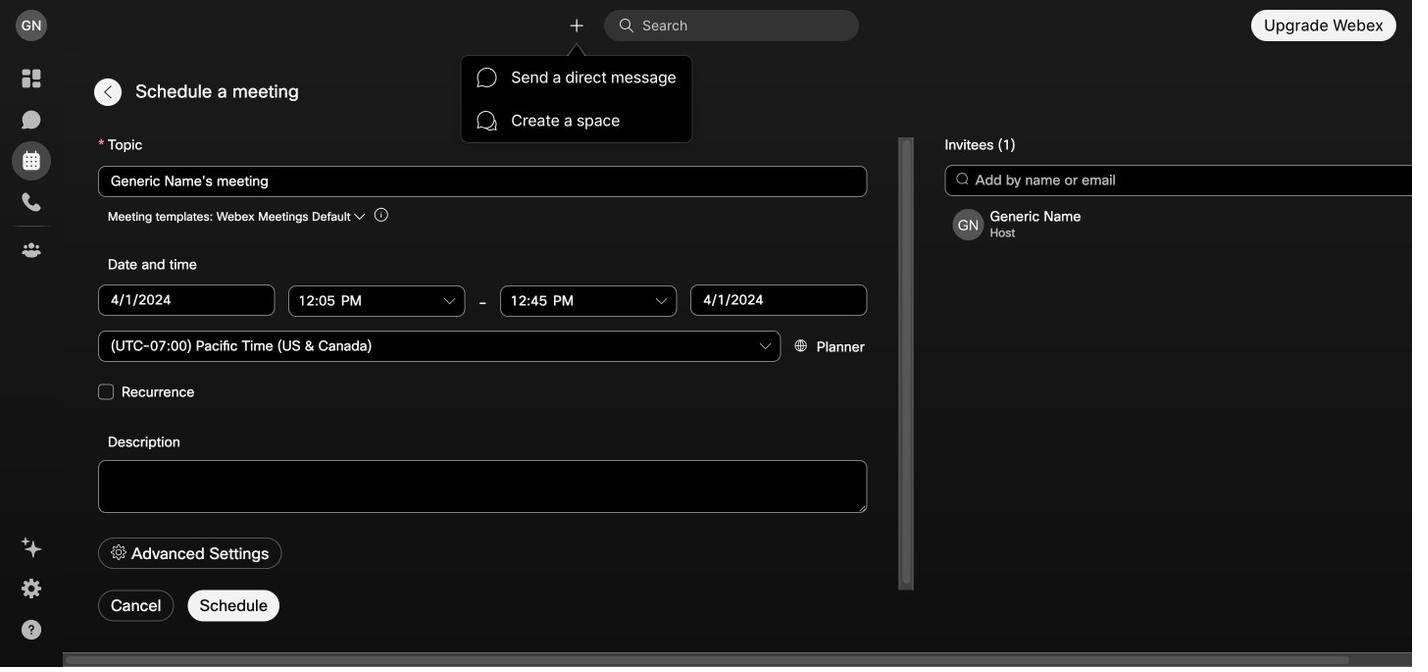 Task type: vqa. For each thing, say whether or not it's contained in the screenshot.
chat group_20 ICON
yes



Task type: locate. For each thing, give the bounding box(es) containing it.
chat_20 image
[[477, 68, 497, 87]]

menu bar
[[462, 56, 692, 142]]

navigation
[[0, 51, 63, 667]]

chat group_20 image
[[477, 111, 497, 130]]



Task type: describe. For each thing, give the bounding box(es) containing it.
webex tab list
[[12, 59, 51, 270]]



